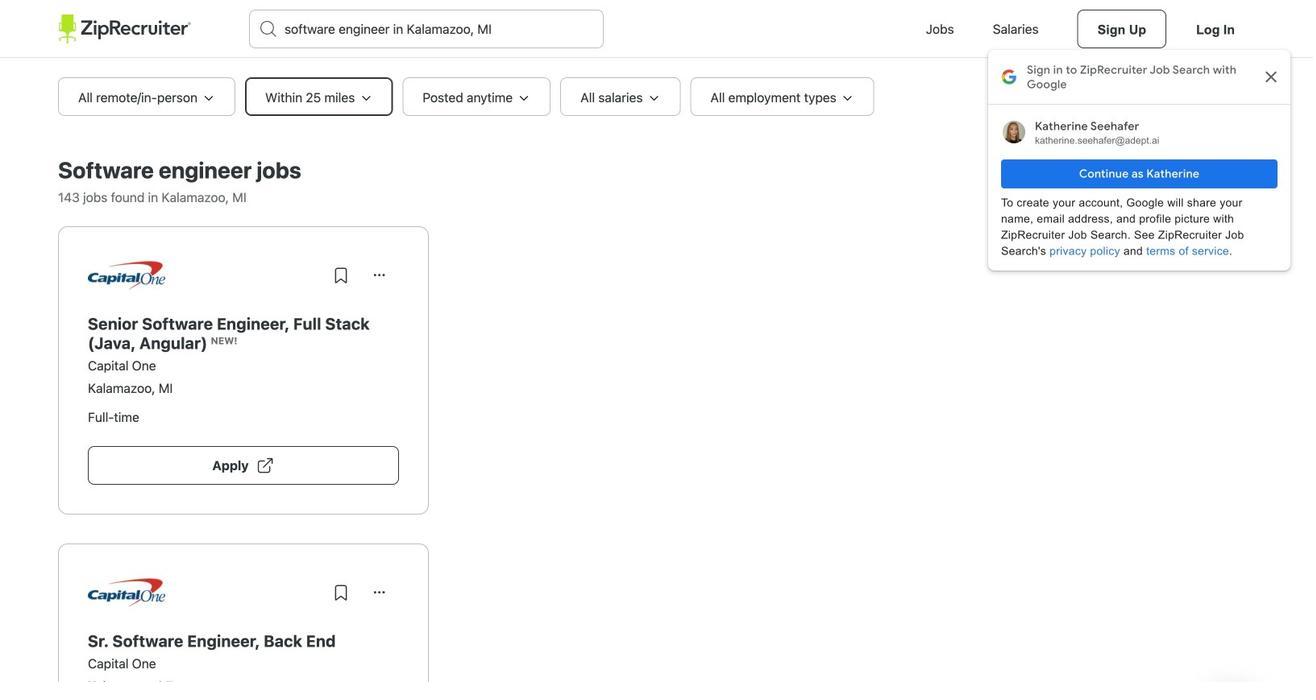 Task type: describe. For each thing, give the bounding box(es) containing it.
save job for later image
[[331, 266, 351, 285]]

ziprecruiter image
[[58, 15, 191, 44]]

sr. software engineer, back end image
[[88, 579, 165, 608]]

Search job title or keyword search field
[[250, 10, 603, 48]]

sr. software engineer, back end element
[[88, 632, 399, 652]]



Task type: locate. For each thing, give the bounding box(es) containing it.
senior software engineer, full stack (java, angular) image
[[88, 262, 165, 290]]

None button
[[360, 256, 399, 295], [360, 574, 399, 613], [360, 256, 399, 295], [360, 574, 399, 613]]

save job for later image
[[331, 584, 351, 603]]

main element
[[58, 0, 1255, 58]]



Task type: vqa. For each thing, say whether or not it's contained in the screenshot.
Posted anytime
no



